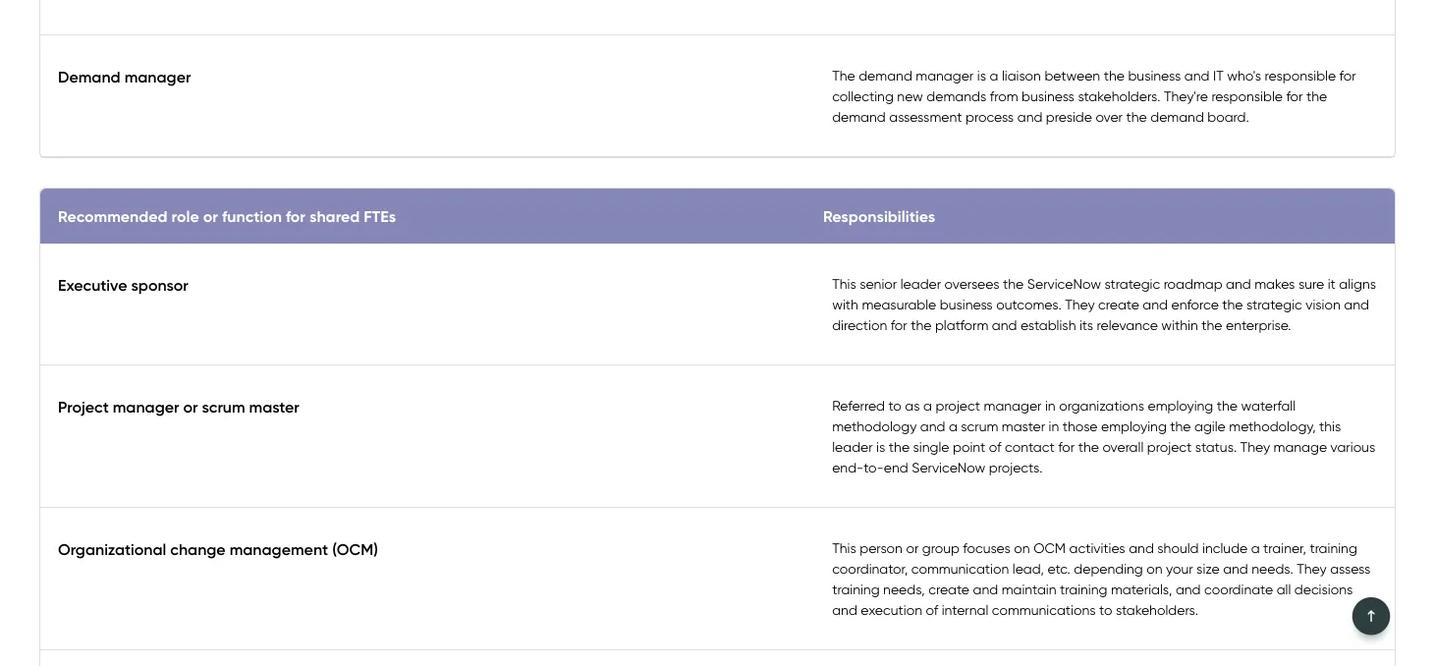 Task type: vqa. For each thing, say whether or not it's contained in the screenshot.
extends
yes



Task type: locate. For each thing, give the bounding box(es) containing it.
and left should
[[1129, 539, 1154, 556]]

0 horizontal spatial they
[[1065, 296, 1095, 312]]

extends
[[1307, 368, 1364, 387]]

servicenow up oversees at right top
[[867, 215, 1123, 274]]

1 horizontal spatial create
[[1099, 296, 1140, 312]]

or
[[203, 206, 218, 225], [183, 397, 198, 416], [906, 539, 919, 556]]

with
[[832, 296, 859, 312]]

0 horizontal spatial scrum
[[202, 397, 245, 416]]

needs.
[[1252, 560, 1294, 577]]

create inside this senior leader oversees the servicenow strategic roadmap and makes sure it aligns with measurable business outcomes. they create and enforce the strategic vision and direction for the platform and establish its relevance within the enterprise.
[[1099, 296, 1140, 312]]

0 vertical spatial stakeholders.
[[1078, 87, 1161, 104]]

2 get from the left
[[862, 82, 889, 101]]

this
[[832, 275, 857, 292], [832, 539, 857, 556]]

projects.
[[989, 459, 1043, 475]]

0 vertical spatial estimator
[[867, 277, 1074, 335]]

0 horizontal spatial of
[[926, 601, 939, 618]]

1 horizontal spatial project
[[1147, 438, 1192, 455]]

1 horizontal spatial of
[[989, 438, 1002, 455]]

1 vertical spatial team
[[989, 463, 1029, 482]]

responsible down who's
[[1212, 87, 1283, 104]]

platform inside this senior leader oversees the servicenow strategic roadmap and makes sure it aligns with measurable business outcomes. they create and enforce the strategic vision and direction for the platform and establish its relevance within the enterprise.
[[935, 316, 989, 333]]

of
[[989, 438, 1002, 455], [926, 601, 939, 618]]

business up 'preside'
[[1022, 87, 1075, 104]]

1 get from the left
[[39, 82, 67, 101]]

of inside referred to as a project manager in organizations employing the waterfall methodology and a scrum master in those employing the agile methodology, this leader is the single point of contact for the overall project status. they manage various end-to-end servicenow projects.
[[989, 438, 1002, 455]]

leader up measurable
[[901, 275, 941, 292]]

on up lead,
[[1014, 539, 1030, 556]]

1 horizontal spatial master
[[1002, 418, 1046, 434]]

a up "point"
[[949, 418, 958, 434]]

team
[[1332, 215, 1436, 274], [989, 463, 1029, 482]]

a
[[990, 67, 999, 83], [924, 397, 932, 414], [949, 418, 958, 434], [1252, 539, 1260, 556]]

stakeholders. down materials,
[[1116, 601, 1199, 618]]

demand down they're
[[1151, 108, 1205, 125]]

is down methodology
[[877, 438, 886, 455]]

0 horizontal spatial create
[[929, 581, 970, 597]]

1 horizontal spatial leader
[[901, 275, 941, 292]]

they down methodology,
[[1241, 438, 1271, 455]]

1 vertical spatial on
[[1147, 560, 1163, 577]]

create down communication
[[929, 581, 970, 597]]

this up with on the right of the page
[[832, 275, 857, 292]]

0 vertical spatial this
[[832, 275, 857, 292]]

on
[[1014, 539, 1030, 556], [1147, 560, 1163, 577]]

of left internal
[[926, 601, 939, 618]]

project up out
[[1147, 438, 1192, 455]]

1 vertical spatial business
[[1022, 87, 1075, 104]]

leader up end-
[[832, 438, 873, 455]]

they up the its
[[1065, 296, 1095, 312]]

1 vertical spatial leader
[[832, 438, 873, 455]]

manager right project
[[113, 397, 179, 416]]

servicenow up outcomes.
[[1028, 275, 1101, 292]]

get support
[[862, 82, 951, 101]]

0 vertical spatial responsible
[[1265, 67, 1336, 83]]

or for scrum
[[183, 397, 198, 416]]

2 vertical spatial or
[[906, 539, 919, 556]]

demand down collecting
[[832, 108, 886, 125]]

management
[[230, 539, 328, 559]]

0 vertical spatial create
[[1099, 296, 1140, 312]]

1 this from the top
[[832, 275, 857, 292]]

1 horizontal spatial they
[[1241, 438, 1271, 455]]

for inside this senior leader oversees the servicenow strategic roadmap and makes sure it aligns with measurable business outcomes. they create and enforce the strategic vision and direction for the platform and establish its relevance within the enterprise.
[[891, 316, 908, 333]]

0 vertical spatial is
[[977, 67, 987, 83]]

team down contact
[[989, 463, 1029, 482]]

or for function
[[203, 206, 218, 225]]

stakeholders. inside this person or group focuses on ocm activities and should include a trainer, training coordinator, communication lead, etc. depending on your size and needs. they assess training needs, create and maintain training materials, and coordinate all decisions and execution of internal communications to stakeholders.
[[1116, 601, 1199, 618]]

get right the at the right of the page
[[862, 82, 889, 101]]

leader
[[901, 275, 941, 292], [832, 438, 873, 455]]

strategic down makes
[[1247, 296, 1303, 312]]

started
[[70, 82, 124, 101]]

single
[[913, 438, 950, 455]]

a inside the demand manager is a liaison between the business and it who's responsible for collecting new demands from business stakeholders. they're responsible for the demand assessment process and preside over the demand board.
[[990, 67, 999, 83]]

0 vertical spatial project
[[936, 397, 981, 414]]

training down coordinator,
[[832, 581, 880, 597]]

1 vertical spatial create
[[929, 581, 970, 597]]

scrum
[[202, 397, 245, 416], [961, 418, 999, 434]]

1 horizontal spatial platform
[[1135, 215, 1320, 274]]

0 vertical spatial team
[[1332, 215, 1436, 274]]

and
[[1185, 67, 1210, 83], [1018, 108, 1043, 125], [1226, 275, 1252, 292], [1143, 296, 1168, 312], [1344, 296, 1370, 312], [992, 316, 1017, 333], [1274, 368, 1303, 387], [921, 418, 946, 434], [1129, 539, 1154, 556], [1223, 560, 1249, 577], [973, 581, 998, 597], [1176, 581, 1201, 597], [832, 601, 858, 618]]

1 horizontal spatial scrum
[[961, 418, 999, 434]]

1 vertical spatial estimator
[[1033, 463, 1100, 482]]

0 horizontal spatial get
[[39, 82, 67, 101]]

1 vertical spatial master
[[1002, 418, 1046, 434]]

1 vertical spatial is
[[877, 438, 886, 455]]

0 vertical spatial strategic
[[1105, 275, 1161, 292]]

this up coordinator,
[[832, 539, 857, 556]]

and up "coordinate" in the right bottom of the page
[[1223, 560, 1249, 577]]

those
[[1063, 418, 1098, 434]]

to down materials,
[[1100, 601, 1113, 618]]

platform down oversees at right top
[[935, 316, 989, 333]]

platform down "point"
[[925, 463, 986, 482]]

get started
[[39, 82, 124, 101]]

0 vertical spatial scrum
[[202, 397, 245, 416]]

in up contact
[[1045, 397, 1056, 414]]

and up internal
[[973, 581, 998, 597]]

out
[[1154, 463, 1178, 482]]

this inside this senior leader oversees the servicenow strategic roadmap and makes sure it aligns with measurable business outcomes. they create and enforce the strategic vision and direction for the platform and establish its relevance within the enterprise.
[[832, 275, 857, 292]]

they inside referred to as a project manager in organizations employing the waterfall methodology and a scrum master in those employing the agile methodology, this leader is the single point of contact for the overall project status. they manage various end-to-end servicenow projects.
[[1241, 438, 1271, 455]]

0 horizontal spatial master
[[249, 397, 300, 416]]

2 horizontal spatial or
[[906, 539, 919, 556]]

waterfall
[[1242, 397, 1296, 414]]

1 horizontal spatial team
[[1332, 215, 1436, 274]]

1 horizontal spatial platform
[[1003, 368, 1064, 387]]

responsibilities
[[823, 206, 936, 225]]

they
[[1065, 296, 1095, 312], [1241, 438, 1271, 455], [1297, 560, 1327, 577]]

use the platform team estimator to find out how many people you need to build
[[867, 463, 1436, 505]]

1 vertical spatial of
[[926, 601, 939, 618]]

a left all
[[990, 67, 999, 83]]

1 horizontal spatial is
[[977, 67, 987, 83]]

process
[[966, 108, 1014, 125]]

team up aligns on the top right of the page
[[1332, 215, 1436, 274]]

1 horizontal spatial get
[[862, 82, 889, 101]]

relevance
[[1097, 316, 1158, 333]]

communications
[[992, 601, 1096, 618]]

is left all
[[977, 67, 987, 83]]

2 vertical spatial business
[[940, 296, 993, 312]]

estimator up servicenow®
[[867, 277, 1074, 335]]

change
[[170, 539, 226, 559]]

stakeholders.
[[1078, 87, 1161, 104], [1116, 601, 1199, 618]]

business
[[1128, 67, 1181, 83], [1022, 87, 1075, 104], [940, 296, 993, 312]]

manager up contact
[[984, 397, 1042, 414]]

0 vertical spatial or
[[203, 206, 218, 225]]

master inside referred to as a project manager in organizations employing the waterfall methodology and a scrum master in those employing the agile methodology, this leader is the single point of contact for the overall project status. they manage various end-to-end servicenow projects.
[[1002, 418, 1046, 434]]

project down servicenow®
[[936, 397, 981, 414]]

many
[[1216, 463, 1256, 482]]

leading practices link
[[173, 72, 302, 111]]

for inside referred to as a project manager in organizations employing the waterfall methodology and a scrum master in those employing the agile methodology, this leader is the single point of contact for the overall project status. they manage various end-to-end servicenow projects.
[[1058, 438, 1075, 455]]

this inside this person or group focuses on ocm activities and should include a trainer, training coordinator, communication lead, etc. depending on your size and needs. they assess training needs, create and maintain training materials, and coordinate all decisions and execution of internal communications to stakeholders.
[[832, 539, 857, 556]]

project
[[936, 397, 981, 414], [1147, 438, 1192, 455]]

1 vertical spatial they
[[1241, 438, 1271, 455]]

training up assess
[[1310, 539, 1358, 556]]

is
[[977, 67, 987, 83], [877, 438, 886, 455]]

your
[[1166, 560, 1194, 577]]

business up they're
[[1128, 67, 1181, 83]]

needs,
[[883, 581, 925, 597]]

0 horizontal spatial platform
[[925, 463, 986, 482]]

1 horizontal spatial or
[[203, 206, 218, 225]]

responsible
[[1265, 67, 1336, 83], [1212, 87, 1283, 104]]

platform up roadmap
[[1135, 215, 1320, 274]]

1 vertical spatial employing
[[1102, 418, 1167, 434]]

get for get support
[[862, 82, 889, 101]]

0 horizontal spatial on
[[1014, 539, 1030, 556]]

trainer,
[[1264, 539, 1307, 556]]

0 vertical spatial platform
[[1135, 215, 1320, 274]]

they up decisions
[[1297, 560, 1327, 577]]

demands
[[927, 87, 987, 104]]

referred to as a project manager in organizations employing the waterfall methodology and a scrum master in those employing the agile methodology, this leader is the single point of contact for the overall project status. they manage various end-to-end servicenow projects.
[[832, 397, 1376, 475]]

it
[[1213, 67, 1224, 83]]

strategic up 'relevance'
[[1105, 275, 1161, 292]]

employing up overall on the right
[[1102, 418, 1167, 434]]

recommended
[[58, 206, 168, 225]]

1 vertical spatial platform
[[1003, 368, 1064, 387]]

1 horizontal spatial on
[[1147, 560, 1163, 577]]

or inside this person or group focuses on ocm activities and should include a trainer, training coordinator, communication lead, etc. depending on your size and needs. they assess training needs, create and maintain training materials, and coordinate all decisions and execution of internal communications to stakeholders.
[[906, 539, 919, 556]]

in left those
[[1049, 418, 1060, 434]]

0 vertical spatial platform
[[935, 316, 989, 333]]

and up waterfall
[[1274, 368, 1303, 387]]

this senior leader oversees the servicenow strategic roadmap and makes sure it aligns with measurable business outcomes. they create and enforce the strategic vision and direction for the platform and establish its relevance within the enterprise.
[[832, 275, 1377, 333]]

employing up agile
[[1148, 397, 1214, 414]]

and down from
[[1018, 108, 1043, 125]]

0 horizontal spatial leader
[[832, 438, 873, 455]]

demand up collecting
[[859, 67, 913, 83]]

1 vertical spatial stakeholders.
[[1116, 601, 1199, 618]]

1 horizontal spatial strategic
[[1247, 296, 1303, 312]]

2 horizontal spatial business
[[1128, 67, 1181, 83]]

manage
[[1274, 438, 1328, 455]]

your
[[867, 368, 898, 387]]

manager
[[124, 67, 191, 86], [916, 67, 974, 83], [113, 397, 179, 416], [984, 397, 1042, 414]]

training down etc.
[[1060, 581, 1108, 597]]

support
[[893, 82, 951, 101]]

platform
[[1135, 215, 1320, 274], [925, 463, 986, 482]]

1 vertical spatial or
[[183, 397, 198, 416]]

0 horizontal spatial business
[[940, 296, 993, 312]]

manager right started on the left top
[[124, 67, 191, 86]]

2 vertical spatial they
[[1297, 560, 1327, 577]]

0 vertical spatial of
[[989, 438, 1002, 455]]

responsible right who's
[[1265, 67, 1336, 83]]

a up needs.
[[1252, 539, 1260, 556]]

1 vertical spatial strategic
[[1247, 296, 1303, 312]]

and inside your servicenow® platform team establishes, maintains, and extends serviceno
[[1274, 368, 1303, 387]]

platform inside servicenow platform team estimator
[[1135, 215, 1320, 274]]

servicenow down single
[[912, 459, 986, 475]]

and left makes
[[1226, 275, 1252, 292]]

team
[[1068, 368, 1106, 387]]

0 vertical spatial they
[[1065, 296, 1095, 312]]

referred
[[832, 397, 885, 414]]

to left as
[[889, 397, 902, 414]]

recommended role or function for shared ftes
[[58, 206, 396, 225]]

sites
[[1108, 82, 1142, 101]]

1 vertical spatial scrum
[[961, 418, 999, 434]]

1 horizontal spatial training
[[1060, 581, 1108, 597]]

platform left team
[[1003, 368, 1064, 387]]

and left the it
[[1185, 67, 1210, 83]]

the
[[1104, 67, 1125, 83], [1307, 87, 1328, 104], [1127, 108, 1147, 125], [1003, 275, 1024, 292], [1223, 296, 1244, 312], [911, 316, 932, 333], [1202, 316, 1223, 333], [1217, 397, 1238, 414], [1171, 418, 1191, 434], [889, 438, 910, 455], [1079, 438, 1099, 455], [897, 463, 921, 482]]

stakeholders. inside the demand manager is a liaison between the business and it who's responsible for collecting new demands from business stakeholders. they're responsible for the demand assessment process and preside over the demand board.
[[1078, 87, 1161, 104]]

stakeholders. up over
[[1078, 87, 1161, 104]]

your servicenow® platform team establishes, maintains, and extends serviceno
[[867, 368, 1436, 435]]

manager up demands
[[916, 67, 974, 83]]

2 horizontal spatial they
[[1297, 560, 1327, 577]]

assess
[[1331, 560, 1371, 577]]

0 horizontal spatial training
[[832, 581, 880, 597]]

status.
[[1196, 438, 1237, 455]]

1 vertical spatial project
[[1147, 438, 1192, 455]]

0 horizontal spatial is
[[877, 438, 886, 455]]

manager inside the demand manager is a liaison between the business and it who's responsible for collecting new demands from business stakeholders. they're responsible for the demand assessment process and preside over the demand board.
[[916, 67, 974, 83]]

estimator down contact
[[1033, 463, 1100, 482]]

people
[[1260, 463, 1311, 482]]

makes
[[1255, 275, 1296, 292]]

get for get started
[[39, 82, 67, 101]]

0 horizontal spatial or
[[183, 397, 198, 416]]

vision
[[1306, 296, 1341, 312]]

the inside use the platform team estimator to find out how many people you need to build
[[897, 463, 921, 482]]

0 vertical spatial leader
[[901, 275, 941, 292]]

team inside use the platform team estimator to find out how many people you need to build
[[989, 463, 1029, 482]]

of right "point"
[[989, 438, 1002, 455]]

include
[[1203, 539, 1248, 556]]

estimator
[[867, 277, 1074, 335], [1033, 463, 1100, 482]]

0 vertical spatial on
[[1014, 539, 1030, 556]]

scrum inside referred to as a project manager in organizations employing the waterfall methodology and a scrum master in those employing the agile methodology, this leader is the single point of contact for the overall project status. they manage various end-to-end servicenow projects.
[[961, 418, 999, 434]]

leader inside this senior leader oversees the servicenow strategic roadmap and makes sure it aligns with measurable business outcomes. they create and enforce the strategic vision and direction for the platform and establish its relevance within the enterprise.
[[901, 275, 941, 292]]

demand manager
[[58, 67, 191, 86]]

0 horizontal spatial team
[[989, 463, 1029, 482]]

servicenow®
[[902, 368, 999, 387]]

the demand manager is a liaison between the business and it who's responsible for collecting new demands from business stakeholders. they're responsible for the demand assessment process and preside over the demand board.
[[832, 67, 1357, 125]]

establish
[[1021, 316, 1076, 333]]

this person or group focuses on ocm activities and should include a trainer, training coordinator, communication lead, etc. depending on your size and needs. they assess training needs, create and maintain training materials, and coordinate all decisions and execution of internal communications to stakeholders.
[[832, 539, 1371, 618]]

0 vertical spatial business
[[1128, 67, 1181, 83]]

create up 'relevance'
[[1099, 296, 1140, 312]]

overall
[[1103, 438, 1144, 455]]

business down oversees at right top
[[940, 296, 993, 312]]

1 vertical spatial platform
[[925, 463, 986, 482]]

1 vertical spatial this
[[832, 539, 857, 556]]

get left started on the left top
[[39, 82, 67, 101]]

outcomes.
[[997, 296, 1062, 312]]

0 horizontal spatial platform
[[935, 316, 989, 333]]

2 this from the top
[[832, 539, 857, 556]]

measurable
[[862, 296, 937, 312]]

a inside this person or group focuses on ocm activities and should include a trainer, training coordinator, communication lead, etc. depending on your size and needs. they assess training needs, create and maintain training materials, and coordinate all decisions and execution of internal communications to stakeholders.
[[1252, 539, 1260, 556]]

on up materials,
[[1147, 560, 1163, 577]]

execution
[[861, 601, 923, 618]]

and up single
[[921, 418, 946, 434]]

it
[[1328, 275, 1336, 292]]

find
[[1123, 463, 1150, 482]]

demand
[[859, 67, 913, 83], [832, 108, 886, 125], [1151, 108, 1205, 125]]

to left find on the bottom right
[[1104, 463, 1119, 482]]

is inside referred to as a project manager in organizations employing the waterfall methodology and a scrum master in those employing the agile methodology, this leader is the single point of contact for the overall project status. they manage various end-to-end servicenow projects.
[[877, 438, 886, 455]]



Task type: describe. For each thing, give the bounding box(es) containing it.
contact
[[1005, 438, 1055, 455]]

maintain
[[1002, 581, 1057, 597]]

agile
[[1195, 418, 1226, 434]]

ocm
[[1034, 539, 1066, 556]]

platform inside your servicenow® platform team establishes, maintains, and extends serviceno
[[1003, 368, 1064, 387]]

enforce
[[1172, 296, 1219, 312]]

aligns
[[1340, 275, 1377, 292]]

they inside this senior leader oversees the servicenow strategic roadmap and makes sure it aligns with measurable business outcomes. they create and enforce the strategic vision and direction for the platform and establish its relevance within the enterprise.
[[1065, 296, 1095, 312]]

internal
[[942, 601, 989, 618]]

organizations
[[1059, 397, 1145, 414]]

coordinate
[[1205, 581, 1274, 597]]

establishes,
[[1110, 368, 1193, 387]]

leader inside referred to as a project manager in organizations employing the waterfall methodology and a scrum master in those employing the agile methodology, this leader is the single point of contact for the overall project status. they manage various end-to-end servicenow projects.
[[832, 438, 873, 455]]

get support link
[[862, 72, 951, 111]]

its
[[1080, 316, 1094, 333]]

roadmap
[[1164, 275, 1223, 292]]

servicenow up 'preside'
[[1020, 82, 1104, 101]]

is inside the demand manager is a liaison between the business and it who's responsible for collecting new demands from business stakeholders. they're responsible for the demand assessment process and preside over the demand board.
[[977, 67, 987, 83]]

the
[[832, 67, 856, 83]]

practices
[[235, 82, 302, 101]]

etc.
[[1048, 560, 1071, 577]]

as
[[905, 397, 920, 414]]

organizational
[[58, 539, 166, 559]]

0 vertical spatial employing
[[1148, 397, 1214, 414]]

platform inside use the platform team estimator to find out how many people you need to build
[[925, 463, 986, 482]]

this for executive sponsor
[[832, 275, 857, 292]]

direction
[[832, 316, 888, 333]]

within
[[1162, 316, 1199, 333]]

function
[[222, 206, 282, 225]]

size
[[1197, 560, 1220, 577]]

1 vertical spatial in
[[1049, 418, 1060, 434]]

(ocm)
[[332, 539, 378, 559]]

this
[[1320, 418, 1342, 434]]

how
[[1182, 463, 1212, 482]]

new
[[897, 87, 923, 104]]

leading
[[173, 82, 232, 101]]

ftes
[[364, 206, 396, 225]]

and inside referred to as a project manager in organizations employing the waterfall methodology and a scrum master in those employing the agile methodology, this leader is the single point of contact for the overall project status. they manage various end-to-end servicenow projects.
[[921, 418, 946, 434]]

servicenow inside servicenow platform team estimator
[[867, 215, 1123, 274]]

need
[[1345, 463, 1382, 482]]

to inside referred to as a project manager in organizations employing the waterfall methodology and a scrum master in those employing the agile methodology, this leader is the single point of contact for the overall project status. they manage various end-to-end servicenow projects.
[[889, 397, 902, 414]]

depending
[[1074, 560, 1144, 577]]

from
[[990, 87, 1019, 104]]

a right as
[[924, 397, 932, 414]]

2 horizontal spatial training
[[1310, 539, 1358, 556]]

servicenow platform team estimator
[[867, 215, 1436, 335]]

methodology
[[832, 418, 917, 434]]

and up within
[[1143, 296, 1168, 312]]

manager inside referred to as a project manager in organizations employing the waterfall methodology and a scrum master in those employing the agile methodology, this leader is the single point of contact for the overall project status. they manage various end-to-end servicenow projects.
[[984, 397, 1042, 414]]

build
[[1405, 463, 1436, 482]]

serviceno
[[1368, 368, 1436, 387]]

and down outcomes.
[[992, 316, 1017, 333]]

0 vertical spatial master
[[249, 397, 300, 416]]

create inside this person or group focuses on ocm activities and should include a trainer, training coordinator, communication lead, etc. depending on your size and needs. they assess training needs, create and maintain training materials, and coordinate all decisions and execution of internal communications to stakeholders.
[[929, 581, 970, 597]]

and down your
[[1176, 581, 1201, 597]]

demand
[[58, 67, 121, 86]]

business inside this senior leader oversees the servicenow strategic roadmap and makes sure it aligns with measurable business outcomes. they create and enforce the strategic vision and direction for the platform and establish its relevance within the enterprise.
[[940, 296, 993, 312]]

person
[[860, 539, 903, 556]]

who's
[[1227, 67, 1262, 83]]

methodology,
[[1230, 418, 1316, 434]]

project
[[58, 397, 109, 416]]

they're
[[1164, 87, 1209, 104]]

sure
[[1299, 275, 1325, 292]]

servicenow inside referred to as a project manager in organizations employing the waterfall methodology and a scrum master in those employing the agile methodology, this leader is the single point of contact for the overall project status. they manage various end-to-end servicenow projects.
[[912, 459, 986, 475]]

or for group
[[906, 539, 919, 556]]

enterprise.
[[1226, 316, 1292, 333]]

1 vertical spatial responsible
[[1212, 87, 1283, 104]]

oversees
[[945, 275, 1000, 292]]

lead,
[[1013, 560, 1045, 577]]

and down aligns on the top right of the page
[[1344, 296, 1370, 312]]

this for organizational change management (ocm)
[[832, 539, 857, 556]]

coordinator,
[[832, 560, 908, 577]]

point
[[953, 438, 986, 455]]

communication
[[912, 560, 1009, 577]]

executive sponsor
[[58, 275, 188, 294]]

team inside servicenow platform team estimator
[[1332, 215, 1436, 274]]

activities
[[1070, 539, 1126, 556]]

and left execution
[[832, 601, 858, 618]]

project manager or scrum master
[[58, 397, 300, 416]]

estimator inside use the platform team estimator to find out how many people you need to build
[[1033, 463, 1100, 482]]

0 horizontal spatial strategic
[[1105, 275, 1161, 292]]

leading practices
[[173, 82, 302, 101]]

executive
[[58, 275, 127, 294]]

various
[[1331, 438, 1376, 455]]

shared
[[310, 206, 360, 225]]

of inside this person or group focuses on ocm activities and should include a trainer, training coordinator, communication lead, etc. depending on your size and needs. they assess training needs, create and maintain training materials, and coordinate all decisions and execution of internal communications to stakeholders.
[[926, 601, 939, 618]]

board.
[[1208, 108, 1250, 125]]

0 horizontal spatial project
[[936, 397, 981, 414]]

to left 'build'
[[1386, 463, 1401, 482]]

0 vertical spatial in
[[1045, 397, 1056, 414]]

all
[[1000, 82, 1016, 101]]

they inside this person or group focuses on ocm activities and should include a trainer, training coordinator, communication lead, etc. depending on your size and needs. they assess training needs, create and maintain training materials, and coordinate all decisions and execution of internal communications to stakeholders.
[[1297, 560, 1327, 577]]

to inside this person or group focuses on ocm activities and should include a trainer, training coordinator, communication lead, etc. depending on your size and needs. they assess training needs, create and maintain training materials, and coordinate all decisions and execution of internal communications to stakeholders.
[[1100, 601, 1113, 618]]

1 horizontal spatial business
[[1022, 87, 1075, 104]]

servicenow inside this senior leader oversees the servicenow strategic roadmap and makes sure it aligns with measurable business outcomes. they create and enforce the strategic vision and direction for the platform and establish its relevance within the enterprise.
[[1028, 275, 1101, 292]]

sponsor
[[131, 275, 188, 294]]

decisions
[[1295, 581, 1353, 597]]

end-
[[832, 459, 864, 475]]

estimator inside servicenow platform team estimator
[[867, 277, 1074, 335]]

senior
[[860, 275, 897, 292]]

group
[[922, 539, 960, 556]]

role
[[172, 206, 199, 225]]

organizational change management (ocm)
[[58, 539, 378, 559]]

should
[[1158, 539, 1199, 556]]

use
[[867, 463, 893, 482]]

focuses
[[963, 539, 1011, 556]]

over
[[1096, 108, 1123, 125]]

all
[[1277, 581, 1291, 597]]

liaison
[[1002, 67, 1041, 83]]



